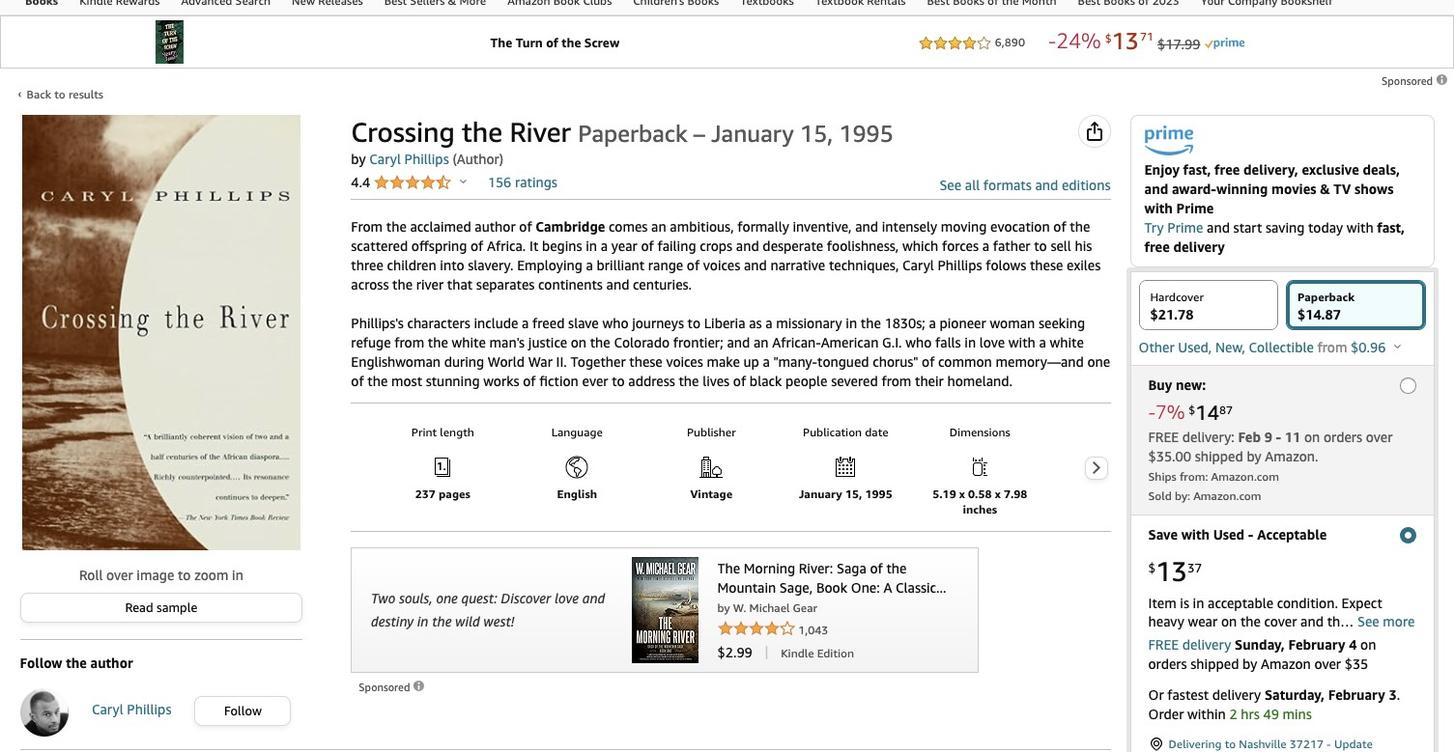 Task type: describe. For each thing, give the bounding box(es) containing it.
justice
[[528, 334, 567, 351]]

children
[[387, 257, 437, 273]]

or
[[1149, 687, 1164, 703]]

save
[[1149, 527, 1178, 543]]

amazon
[[1261, 656, 1311, 672]]

the inside item is in acceptable condition. expect heavy wear on the cover and th…
[[1241, 613, 1261, 630]]

formats
[[984, 177, 1032, 193]]

caryl inside the comes an ambitious, formally inventive, and intensely moving evocation of the scattered offspring of africa. it begins in a year of failing crops and desperate foolishness, which forces a father to sell his three children into slavery. employing a brilliant range of voices and narrative techniques, caryl phillips folows these exiles across the river that separates continents and centuries.
[[903, 257, 934, 273]]

2 vertical spatial caryl
[[92, 702, 123, 718]]

list inside main content
[[390, 417, 1436, 518]]

these inside phillips's characters include a freed slave who journeys to liberia as a missionary in the 1830s; a pioneer woman seeking refuge from the white man's justice on the colorado frontier; and an african-american g.i. who falls in love with a white englishwoman during world war ii. together these voices make up a "many-tongued chorus" of common memory—and one of the most stunning works of fiction ever to address the lives of black people severed from their homeland.
[[629, 354, 663, 370]]

continents
[[538, 276, 603, 293]]

new,
[[1216, 340, 1246, 356]]

th…
[[1327, 613, 1354, 630]]

on orders over $35.00 shipped by amazon.
[[1149, 429, 1393, 465]]

world
[[488, 354, 525, 370]]

15, inside crossing the river paperback – january 15, 1995
[[800, 120, 833, 147]]

liberia
[[704, 315, 746, 331]]

publication
[[803, 425, 862, 440]]

english
[[557, 487, 597, 502]]

sell
[[1051, 238, 1072, 254]]

to right ever
[[612, 373, 625, 389]]

today
[[1308, 220, 1343, 236]]

$21.78
[[1150, 307, 1194, 323]]

7%
[[1156, 401, 1185, 424]]

used
[[1213, 527, 1245, 543]]

see for see more
[[1358, 613, 1380, 630]]

free for on orders over $35.00 shipped by amazon.
[[1149, 429, 1179, 446]]

1 vertical spatial february
[[1328, 687, 1386, 703]]

failing
[[658, 238, 696, 254]]

start
[[1234, 220, 1262, 236]]

africa.
[[487, 238, 526, 254]]

which
[[903, 238, 939, 254]]

by caryl phillips (author)
[[351, 151, 504, 167]]

sunday,
[[1235, 637, 1285, 653]]

1 x from the left
[[959, 487, 965, 502]]

- inside dropdown button
[[1248, 527, 1254, 543]]

people
[[786, 373, 828, 389]]

1 horizontal spatial phillips
[[405, 151, 449, 167]]

fast, inside enjoy fast, free delivery, exclusive deals, and award-winning movies & tv shows with prime try prime and start saving today with
[[1183, 162, 1211, 178]]

by inside on orders shipped by amazon over $35
[[1243, 656, 1258, 672]]

1995 inside crossing the river paperback – january 15, 1995
[[839, 120, 894, 147]]

delivery for free
[[1174, 239, 1225, 255]]

$ inside the $ 13 37
[[1149, 560, 1156, 576]]

free for on orders shipped by amazon over $35
[[1149, 637, 1179, 653]]

voices inside phillips's characters include a freed slave who journeys to liberia as a missionary in the 1830s; a pioneer woman seeking refuge from the white man's justice on the colorado frontier; and an african-american g.i. who falls in love with a white englishwoman during world war ii. together these voices make up a "many-tongued chorus" of common memory—and one of the most stunning works of fiction ever to address the lives of black people severed from their homeland.
[[666, 354, 703, 370]]

employing
[[517, 257, 583, 273]]

roll
[[79, 567, 103, 583]]

0 horizontal spatial from
[[395, 334, 424, 351]]

characters
[[407, 315, 470, 331]]

publication date
[[803, 425, 889, 440]]

try
[[1145, 220, 1164, 236]]

to inside delivering to nashville 37217 - update
[[1225, 737, 1236, 752]]

collectible
[[1249, 340, 1314, 356]]

of up it
[[519, 218, 532, 235]]

shipped inside on orders over $35.00 shipped by amazon.
[[1195, 449, 1244, 465]]

a right the up
[[763, 354, 770, 370]]

saturday,
[[1265, 687, 1325, 703]]

their
[[915, 373, 944, 389]]

over inside on orders over $35.00 shipped by amazon.
[[1366, 429, 1393, 446]]

1 vertical spatial author
[[90, 655, 133, 671]]

of right year
[[641, 238, 654, 254]]

item is in acceptable condition. expect heavy wear on the cover and th…
[[1149, 596, 1383, 630]]

of down refuge
[[351, 373, 364, 389]]

inches
[[963, 503, 997, 517]]

across
[[351, 276, 389, 293]]

fast, inside the fast, free delivery
[[1377, 220, 1405, 236]]

read
[[125, 600, 153, 615]]

follow link
[[195, 698, 290, 726]]

centuries.
[[633, 276, 692, 293]]

acceptable
[[1208, 596, 1274, 612]]

save with used - acceptable
[[1149, 527, 1327, 543]]

0 horizontal spatial sponsored link
[[359, 678, 426, 698]]

most
[[391, 373, 422, 389]]

shipped inside on orders shipped by amazon over $35
[[1191, 656, 1239, 672]]

amazon prime logo image
[[1145, 126, 1193, 161]]

to up the frontier;
[[688, 315, 701, 331]]

paperback inside crossing the river paperback – january 15, 1995
[[578, 120, 688, 147]]

a up memory—and
[[1039, 334, 1046, 351]]

war
[[528, 354, 553, 370]]

his
[[1075, 238, 1092, 254]]

1 horizontal spatial caryl
[[369, 151, 401, 167]]

forces
[[942, 238, 979, 254]]

crossing the river image
[[22, 115, 300, 551]]

the up scattered on the left of the page
[[386, 218, 407, 235]]

to inside the comes an ambitious, formally inventive, and intensely moving evocation of the scattered offspring of africa. it begins in a year of failing crops and desperate foolishness, which forces a father to sell his three children into slavery. employing a brilliant range of voices and narrative techniques, caryl phillips folows these exiles across the river that separates continents and centuries.
[[1034, 238, 1047, 254]]

the up together
[[590, 334, 611, 351]]

see more
[[1358, 613, 1415, 630]]

delivery,
[[1244, 162, 1299, 178]]

1 horizontal spatial caryl phillips link
[[369, 151, 449, 167]]

. order within
[[1149, 687, 1400, 723]]

&
[[1320, 181, 1330, 197]]

make
[[707, 354, 740, 370]]

or fastest delivery saturday, february 3
[[1149, 687, 1397, 703]]

1 vertical spatial over
[[106, 567, 133, 583]]

0 vertical spatial amazon.com
[[1211, 470, 1279, 484]]

1 vertical spatial 15,
[[846, 487, 862, 502]]

in right zoom
[[232, 567, 243, 583]]

with inside dropdown button
[[1182, 527, 1210, 543]]

sponsored for the leave feedback on sponsored ad element inside main content
[[359, 681, 413, 694]]

49
[[1263, 706, 1279, 723]]

tongued
[[818, 354, 869, 370]]

an inside phillips's characters include a freed slave who journeys to liberia as a missionary in the 1830s; a pioneer woman seeking refuge from the white man's justice on the colorado frontier; and an african-american g.i. who falls in love with a white englishwoman during world war ii. together these voices make up a "many-tongued chorus" of common memory—and one of the most stunning works of fiction ever to address the lives of black people severed from their homeland.
[[754, 334, 769, 351]]

language
[[552, 425, 603, 440]]

voices inside the comes an ambitious, formally inventive, and intensely moving evocation of the scattered offspring of africa. it begins in a year of failing crops and desperate foolishness, which forces a father to sell his three children into slavery. employing a brilliant range of voices and narrative techniques, caryl phillips folows these exiles across the river that separates continents and centuries.
[[703, 257, 741, 273]]

the down children
[[392, 276, 413, 293]]

of down failing
[[687, 257, 700, 273]]

1 vertical spatial who
[[906, 334, 932, 351]]

new:
[[1176, 377, 1206, 394]]

free inside the fast, free delivery
[[1145, 239, 1170, 255]]

5.19
[[933, 487, 956, 502]]

acclaimed
[[410, 218, 471, 235]]

a left year
[[601, 238, 608, 254]]

zoom
[[194, 567, 228, 583]]

slave
[[568, 315, 599, 331]]

a right "as"
[[766, 315, 773, 331]]

in up the american
[[846, 315, 857, 331]]

of up sell on the right of the page
[[1054, 218, 1067, 235]]

on inside phillips's characters include a freed slave who journeys to liberia as a missionary in the 1830s; a pioneer woman seeking refuge from the white man's justice on the colorado frontier; and an african-american g.i. who falls in love with a white englishwoman during world war ii. together these voices make up a "many-tongued chorus" of common memory—and one of the most stunning works of fiction ever to address the lives of black people severed from their homeland.
[[571, 334, 587, 351]]

pioneer
[[940, 315, 986, 331]]

ships
[[1149, 470, 1177, 484]]

american
[[821, 334, 879, 351]]

- inside delivering to nashville 37217 - update
[[1327, 737, 1331, 752]]

wear
[[1188, 613, 1218, 630]]

sample
[[157, 600, 198, 615]]

1 horizontal spatial january
[[799, 487, 842, 502]]

with inside phillips's characters include a freed slave who journeys to liberia as a missionary in the 1830s; a pioneer woman seeking refuge from the white man's justice on the colorado frontier; and an african-american g.i. who falls in love with a white englishwoman during world war ii. together these voices make up a "many-tongued chorus" of common memory—and one of the most stunning works of fiction ever to address the lives of black people severed from their homeland.
[[1009, 334, 1036, 351]]

the down characters
[[428, 334, 448, 351]]

tv
[[1334, 181, 1351, 197]]

1 horizontal spatial from
[[882, 373, 912, 389]]

expect
[[1342, 596, 1383, 612]]

sponsored for topmost the leave feedback on sponsored ad element
[[1382, 74, 1436, 87]]

$14.87
[[1298, 307, 1341, 323]]

crops
[[700, 238, 733, 254]]

comes
[[609, 218, 648, 235]]

dimensions
[[950, 425, 1011, 440]]

seeking
[[1039, 315, 1085, 331]]

it
[[530, 238, 539, 254]]

1830s;
[[885, 315, 926, 331]]

river
[[416, 276, 444, 293]]

acceptable
[[1257, 527, 1327, 543]]

.
[[1397, 687, 1400, 703]]

of up their
[[922, 354, 935, 370]]

that
[[447, 276, 473, 293]]

ever
[[582, 373, 608, 389]]

scattered
[[351, 238, 408, 254]]

together
[[571, 354, 626, 370]]

1 horizontal spatial sponsored link
[[1382, 72, 1450, 91]]

free delivery: feb 9 - 11
[[1149, 429, 1305, 446]]

of down the up
[[733, 373, 746, 389]]

radio inactive image
[[1400, 378, 1416, 395]]

1 horizontal spatial popover image
[[1395, 344, 1402, 349]]

inventive,
[[793, 218, 852, 235]]

from:
[[1180, 470, 1208, 484]]

enjoy fast, free delivery, exclusive deals, and award-winning movies & tv shows with prime try prime and start saving today with
[[1145, 162, 1400, 236]]

0 vertical spatial leave feedback on sponsored ad element
[[1382, 74, 1450, 87]]

phillips's
[[351, 315, 404, 331]]

in up common
[[965, 334, 976, 351]]

begins
[[542, 238, 582, 254]]



Task type: locate. For each thing, give the bounding box(es) containing it.
three
[[351, 257, 383, 273]]

0 vertical spatial february
[[1289, 637, 1346, 653]]

0 horizontal spatial fast,
[[1183, 162, 1211, 178]]

15, up inventive,
[[800, 120, 833, 147]]

0 vertical spatial 15,
[[800, 120, 833, 147]]

1 vertical spatial sponsored
[[359, 681, 413, 694]]

0 vertical spatial $
[[1189, 403, 1196, 417]]

these down sell on the right of the page
[[1030, 257, 1063, 273]]

and inside phillips's characters include a freed slave who journeys to liberia as a missionary in the 1830s; a pioneer woman seeking refuge from the white man's justice on the colorado frontier; and an african-american g.i. who falls in love with a white englishwoman during world war ii. together these voices make up a "many-tongued chorus" of common memory—and one of the most stunning works of fiction ever to address the lives of black people severed from their homeland.
[[727, 334, 750, 351]]

1 horizontal spatial sponsored
[[1382, 74, 1436, 87]]

$ right 7%
[[1189, 403, 1196, 417]]

1 vertical spatial prime
[[1168, 220, 1204, 236]]

follow for follow
[[224, 703, 262, 719]]

1 free from the top
[[1149, 429, 1179, 446]]

1 horizontal spatial orders
[[1324, 429, 1363, 446]]

1 horizontal spatial these
[[1030, 257, 1063, 273]]

on inside on orders over $35.00 shipped by amazon.
[[1305, 429, 1320, 446]]

orders inside on orders over $35.00 shipped by amazon.
[[1324, 429, 1363, 446]]

movies
[[1272, 181, 1317, 197]]

1 horizontal spatial an
[[754, 334, 769, 351]]

orders for over
[[1324, 429, 1363, 446]]

of down war
[[523, 373, 536, 389]]

over
[[1366, 429, 1393, 446], [106, 567, 133, 583], [1315, 656, 1341, 672]]

author up caryl phillips on the bottom left of page
[[90, 655, 133, 671]]

sponsored inside main content
[[359, 681, 413, 694]]

see all formats and editions
[[940, 177, 1111, 193]]

freed
[[533, 315, 565, 331]]

1 vertical spatial sponsored link
[[359, 678, 426, 698]]

an inside the comes an ambitious, formally inventive, and intensely moving evocation of the scattered offspring of africa. it begins in a year of failing crops and desperate foolishness, which forces a father to sell his three children into slavery. employing a brilliant range of voices and narrative techniques, caryl phillips folows these exiles across the river that separates continents and centuries.
[[651, 218, 666, 235]]

in inside the comes an ambitious, formally inventive, and intensely moving evocation of the scattered offspring of africa. it begins in a year of failing crops and desperate foolishness, which forces a father to sell his three children into slavery. employing a brilliant range of voices and narrative techniques, caryl phillips folows these exiles across the river that separates continents and centuries.
[[586, 238, 597, 254]]

sponsored link
[[1382, 72, 1450, 91], [359, 678, 426, 698]]

an up failing
[[651, 218, 666, 235]]

delivery inside the fast, free delivery
[[1174, 239, 1225, 255]]

1 white from the left
[[452, 334, 486, 351]]

5.19 x 0.58 x 7.98 inches
[[933, 487, 1028, 517]]

on inside on orders shipped by amazon over $35
[[1361, 637, 1377, 653]]

orders down free delivery link at the bottom
[[1149, 656, 1187, 672]]

saving
[[1266, 220, 1305, 236]]

ratings
[[515, 174, 557, 190]]

desperate
[[763, 238, 824, 254]]

- right "9"
[[1276, 429, 1282, 446]]

in inside item is in acceptable condition. expect heavy wear on the cover and th…
[[1193, 596, 1205, 612]]

0 horizontal spatial 15,
[[800, 120, 833, 147]]

with right save
[[1182, 527, 1210, 543]]

1 vertical spatial orders
[[1149, 656, 1187, 672]]

see for see all formats and editions
[[940, 177, 962, 193]]

journeys
[[632, 315, 684, 331]]

1 vertical spatial free
[[1149, 637, 1179, 653]]

1 horizontal spatial free
[[1215, 162, 1240, 178]]

main content
[[2, 101, 1452, 753]]

237 pages
[[415, 487, 471, 502]]

homeland.
[[948, 373, 1013, 389]]

caryl down which
[[903, 257, 934, 273]]

these down colorado at top left
[[629, 354, 663, 370]]

over left $35
[[1315, 656, 1341, 672]]

see more link
[[1358, 613, 1415, 630]]

and inside item is in acceptable condition. expect heavy wear on the cover and th…
[[1301, 613, 1324, 630]]

0 horizontal spatial follow
[[20, 655, 62, 671]]

delivering to nashville 37217 - update link
[[1149, 736, 1416, 753]]

1 horizontal spatial leave feedback on sponsored ad element
[[1382, 74, 1450, 87]]

list
[[390, 417, 1436, 518]]

popover image
[[460, 179, 467, 184], [1395, 344, 1402, 349]]

a right the forces
[[983, 238, 990, 254]]

man's
[[489, 334, 525, 351]]

by inside on orders over $35.00 shipped by amazon.
[[1247, 449, 1262, 465]]

3
[[1389, 687, 1397, 703]]

item
[[1149, 596, 1177, 612]]

0 vertical spatial january
[[711, 120, 794, 147]]

main content containing crossing the river
[[2, 101, 1452, 753]]

print
[[411, 425, 437, 440]]

intensely
[[882, 218, 938, 235]]

phillips inside the comes an ambitious, formally inventive, and intensely moving evocation of the scattered offspring of africa. it begins in a year of failing crops and desperate foolishness, which forces a father to sell his three children into slavery. employing a brilliant range of voices and narrative techniques, caryl phillips folows these exiles across the river that separates continents and centuries.
[[938, 257, 982, 273]]

0 vertical spatial fast,
[[1183, 162, 1211, 178]]

orders
[[1324, 429, 1363, 446], [1149, 656, 1187, 672]]

1 vertical spatial voices
[[666, 354, 703, 370]]

2 horizontal spatial over
[[1366, 429, 1393, 446]]

a up continents on the top of page
[[586, 257, 593, 273]]

one
[[1088, 354, 1111, 370]]

next image
[[1091, 461, 1102, 475]]

‹ back to results
[[18, 86, 103, 101]]

february
[[1289, 637, 1346, 653], [1328, 687, 1386, 703]]

1 vertical spatial caryl
[[903, 257, 934, 273]]

update
[[1335, 737, 1373, 752]]

sold
[[1149, 489, 1172, 504]]

1 horizontal spatial x
[[995, 487, 1001, 502]]

and
[[1035, 177, 1058, 193], [1145, 181, 1169, 197], [855, 218, 879, 235], [1207, 220, 1230, 236], [736, 238, 759, 254], [744, 257, 767, 273], [606, 276, 630, 293], [727, 334, 750, 351], [1301, 613, 1324, 630]]

with up try
[[1145, 200, 1173, 217]]

with right today
[[1347, 220, 1374, 236]]

orders for shipped
[[1149, 656, 1187, 672]]

ships from: amazon.com sold by: amazon.com
[[1149, 470, 1279, 504]]

on right 11 on the right of the page
[[1305, 429, 1320, 446]]

free up winning
[[1215, 162, 1240, 178]]

on inside item is in acceptable condition. expect heavy wear on the cover and th…
[[1221, 613, 1237, 630]]

the up the his
[[1070, 218, 1090, 235]]

0 horizontal spatial author
[[90, 655, 133, 671]]

caryl down the crossing
[[369, 151, 401, 167]]

- right used
[[1248, 527, 1254, 543]]

on right 4
[[1361, 637, 1377, 653]]

0 horizontal spatial popover image
[[460, 179, 467, 184]]

popover image inside 4.4 button
[[460, 179, 467, 184]]

delivery for fastest
[[1213, 687, 1261, 703]]

crossing
[[351, 116, 455, 148]]

1 horizontal spatial follow
[[224, 703, 262, 719]]

1 vertical spatial these
[[629, 354, 663, 370]]

0 vertical spatial paperback
[[578, 120, 688, 147]]

shipped down free delivery: feb 9 - 11 on the bottom of page
[[1195, 449, 1244, 465]]

fast, free delivery
[[1145, 220, 1405, 255]]

0 horizontal spatial free
[[1145, 239, 1170, 255]]

‹
[[18, 86, 22, 101]]

caryl phillips link up 4.4 button
[[369, 151, 449, 167]]

0 vertical spatial free
[[1149, 429, 1179, 446]]

see down expect
[[1358, 613, 1380, 630]]

2 vertical spatial over
[[1315, 656, 1341, 672]]

orders inside on orders shipped by amazon over $35
[[1149, 656, 1187, 672]]

0 vertical spatial caryl phillips link
[[369, 151, 449, 167]]

amazon.com down on orders over $35.00 shipped by amazon.
[[1211, 470, 1279, 484]]

1 vertical spatial caryl phillips link
[[92, 702, 171, 724]]

comes an ambitious, formally inventive, and intensely moving evocation of the scattered offspring of africa. it begins in a year of failing crops and desperate foolishness, which forces a father to sell his three children into slavery. employing a brilliant range of voices and narrative techniques, caryl phillips folows these exiles across the river that separates continents and centuries.
[[351, 218, 1101, 293]]

african-
[[772, 334, 821, 351]]

amazon.com up used
[[1194, 489, 1262, 504]]

shows
[[1355, 181, 1394, 197]]

1 horizontal spatial 15,
[[846, 487, 862, 502]]

x left the 7.98 in the right bottom of the page
[[995, 487, 1001, 502]]

on
[[571, 334, 587, 351], [1305, 429, 1320, 446], [1221, 613, 1237, 630], [1361, 637, 1377, 653]]

voices down crops
[[703, 257, 741, 273]]

0 vertical spatial orders
[[1324, 429, 1363, 446]]

to left zoom
[[178, 567, 191, 583]]

list containing print length
[[390, 417, 1436, 518]]

fast, down shows
[[1377, 220, 1405, 236]]

white
[[452, 334, 486, 351], [1050, 334, 1084, 351]]

february down th…
[[1289, 637, 1346, 653]]

2 horizontal spatial from
[[1318, 340, 1348, 356]]

the up "caryl phillips" image on the bottom left of the page
[[66, 655, 87, 671]]

11
[[1285, 429, 1301, 446]]

0 horizontal spatial paperback
[[578, 120, 688, 147]]

phillips
[[405, 151, 449, 167], [938, 257, 982, 273], [127, 702, 171, 718]]

stunning
[[426, 373, 480, 389]]

2 x from the left
[[995, 487, 1001, 502]]

in down cambridge
[[586, 238, 597, 254]]

phillips down follow the author at the left bottom of page
[[127, 702, 171, 718]]

$0.96
[[1351, 340, 1386, 356]]

the up the american
[[861, 315, 881, 331]]

see left all
[[940, 177, 962, 193]]

1 vertical spatial see
[[1358, 613, 1380, 630]]

leave feedback on sponsored ad element
[[1382, 74, 1450, 87], [359, 681, 426, 694]]

author up africa.
[[475, 218, 516, 235]]

0 horizontal spatial an
[[651, 218, 666, 235]]

caryl phillips
[[92, 702, 171, 718]]

to down 2
[[1225, 737, 1236, 752]]

1 vertical spatial an
[[754, 334, 769, 351]]

on down slave
[[571, 334, 587, 351]]

$ inside buy new: -7% $ 14 87
[[1189, 403, 1196, 417]]

0 horizontal spatial phillips
[[127, 702, 171, 718]]

radio active image
[[1400, 528, 1416, 544]]

0 horizontal spatial these
[[629, 354, 663, 370]]

the down englishwoman
[[368, 373, 388, 389]]

white up during
[[452, 334, 486, 351]]

read sample button
[[21, 594, 302, 622]]

publisher
[[687, 425, 736, 440]]

paperback up $14.87 in the right top of the page
[[1298, 290, 1355, 305]]

1 horizontal spatial $
[[1189, 403, 1196, 417]]

free up $35.00 at the right of page
[[1149, 429, 1179, 446]]

1 vertical spatial paperback
[[1298, 290, 1355, 305]]

0 vertical spatial 1995
[[839, 120, 894, 147]]

phillips up 4.4 button
[[405, 151, 449, 167]]

caryl phillips link down follow the author at the left bottom of page
[[92, 702, 171, 724]]

popover image right $0.96
[[1395, 344, 1402, 349]]

156
[[488, 174, 512, 190]]

offspring
[[412, 238, 467, 254]]

0 horizontal spatial sponsored
[[359, 681, 413, 694]]

by down 'free delivery sunday, february 4'
[[1243, 656, 1258, 672]]

prime right try
[[1168, 220, 1204, 236]]

by down feb
[[1247, 449, 1262, 465]]

delivery down wear
[[1183, 637, 1231, 653]]

heavy
[[1149, 613, 1185, 630]]

save with used - acceptable button
[[1131, 516, 1434, 556]]

0 horizontal spatial x
[[959, 487, 965, 502]]

0 vertical spatial prime
[[1177, 200, 1214, 217]]

over right 11 on the right of the page
[[1366, 429, 1393, 446]]

with
[[1145, 200, 1173, 217], [1347, 220, 1374, 236], [1009, 334, 1036, 351], [1182, 527, 1210, 543]]

free down heavy
[[1149, 637, 1179, 653]]

0 horizontal spatial $
[[1149, 560, 1156, 576]]

1 vertical spatial fast,
[[1377, 220, 1405, 236]]

0 vertical spatial who
[[602, 315, 629, 331]]

0 vertical spatial sponsored
[[1382, 74, 1436, 87]]

1 vertical spatial follow
[[224, 703, 262, 719]]

a up falls
[[929, 315, 936, 331]]

follow inside "link"
[[224, 703, 262, 719]]

free down try
[[1145, 239, 1170, 255]]

0 vertical spatial free
[[1215, 162, 1240, 178]]

father
[[993, 238, 1031, 254]]

1 vertical spatial popover image
[[1395, 344, 1402, 349]]

to inside ‹ back to results
[[54, 87, 66, 101]]

0 vertical spatial these
[[1030, 257, 1063, 273]]

january
[[711, 120, 794, 147], [799, 487, 842, 502]]

common
[[938, 354, 992, 370]]

who right slave
[[602, 315, 629, 331]]

2 white from the left
[[1050, 334, 1084, 351]]

author
[[475, 218, 516, 235], [90, 655, 133, 671]]

phillips down the forces
[[938, 257, 982, 273]]

enjoy
[[1145, 162, 1180, 178]]

0 horizontal spatial caryl phillips link
[[92, 702, 171, 724]]

0 horizontal spatial who
[[602, 315, 629, 331]]

- right 37217
[[1327, 737, 1331, 752]]

9
[[1265, 429, 1273, 446]]

1 vertical spatial delivery
[[1183, 637, 1231, 653]]

in right is
[[1193, 596, 1205, 612]]

1 horizontal spatial see
[[1358, 613, 1380, 630]]

prime down "award-"
[[1177, 200, 1214, 217]]

0 vertical spatial an
[[651, 218, 666, 235]]

1 vertical spatial amazon.com
[[1194, 489, 1262, 504]]

include
[[474, 315, 518, 331]]

hardcover $21.78
[[1150, 290, 1204, 323]]

white down seeking
[[1050, 334, 1084, 351]]

2 vertical spatial by
[[1243, 656, 1258, 672]]

the up (author)
[[462, 116, 503, 148]]

follow the author
[[20, 655, 133, 671]]

englishwoman
[[351, 354, 441, 370]]

range
[[648, 257, 683, 273]]

buy new: -7% $ 14 87
[[1149, 377, 1233, 425]]

0 vertical spatial by
[[351, 151, 366, 167]]

by up the 4.4
[[351, 151, 366, 167]]

delivery down try prime link
[[1174, 239, 1225, 255]]

popover image down (author)
[[460, 179, 467, 184]]

from down $14.87 in the right top of the page
[[1318, 340, 1348, 356]]

paperback left –
[[578, 120, 688, 147]]

the down acceptable
[[1241, 613, 1261, 630]]

caryl phillips link
[[369, 151, 449, 167], [92, 702, 171, 724]]

follow for follow the author
[[20, 655, 62, 671]]

voices
[[703, 257, 741, 273], [666, 354, 703, 370]]

fast, up "award-"
[[1183, 162, 1211, 178]]

1 vertical spatial shipped
[[1191, 656, 1239, 672]]

a left freed
[[522, 315, 529, 331]]

leave feedback on sponsored ad element inside main content
[[359, 681, 426, 694]]

$ down save
[[1149, 560, 1156, 576]]

0 vertical spatial sponsored link
[[1382, 72, 1450, 91]]

1 vertical spatial 1995
[[865, 487, 893, 502]]

other used, new, collectible from $0.96
[[1139, 340, 1390, 356]]

2 horizontal spatial caryl
[[903, 257, 934, 273]]

these inside the comes an ambitious, formally inventive, and intensely moving evocation of the scattered offspring of africa. it begins in a year of failing crops and desperate foolishness, which forces a father to sell his three children into slavery. employing a brilliant range of voices and narrative techniques, caryl phillips folows these exiles across the river that separates continents and centuries.
[[1030, 257, 1063, 273]]

-
[[1149, 401, 1156, 424], [1276, 429, 1282, 446], [1248, 527, 1254, 543], [1327, 737, 1331, 752]]

roll over image to zoom in
[[79, 567, 243, 583]]

0 vertical spatial voices
[[703, 257, 741, 273]]

0 vertical spatial popover image
[[460, 179, 467, 184]]

0 vertical spatial phillips
[[405, 151, 449, 167]]

1 vertical spatial $
[[1149, 560, 1156, 576]]

0 vertical spatial follow
[[20, 655, 62, 671]]

free inside enjoy fast, free delivery, exclusive deals, and award-winning movies & tv shows with prime try prime and start saving today with
[[1215, 162, 1240, 178]]

separates
[[476, 276, 535, 293]]

0 horizontal spatial see
[[940, 177, 962, 193]]

0 vertical spatial shipped
[[1195, 449, 1244, 465]]

an down "as"
[[754, 334, 769, 351]]

free delivery sunday, february 4
[[1149, 637, 1357, 653]]

2 horizontal spatial phillips
[[938, 257, 982, 273]]

print length
[[411, 425, 474, 440]]

1 horizontal spatial paperback
[[1298, 290, 1355, 305]]

january down the publication
[[799, 487, 842, 502]]

refuge
[[351, 334, 391, 351]]

0 horizontal spatial leave feedback on sponsored ad element
[[359, 681, 426, 694]]

over right roll
[[106, 567, 133, 583]]

4
[[1349, 637, 1357, 653]]

missionary
[[776, 315, 842, 331]]

2 vertical spatial phillips
[[127, 702, 171, 718]]

2 free from the top
[[1149, 637, 1179, 653]]

voices down the frontier;
[[666, 354, 703, 370]]

1 horizontal spatial fast,
[[1377, 220, 1405, 236]]

0 horizontal spatial caryl
[[92, 702, 123, 718]]

from down chorus"
[[882, 373, 912, 389]]

1 vertical spatial january
[[799, 487, 842, 502]]

of down from the acclaimed author of cambridge
[[471, 238, 484, 254]]

woman
[[990, 315, 1035, 331]]

black
[[750, 373, 782, 389]]

evocation
[[991, 218, 1050, 235]]

x left 0.58
[[959, 487, 965, 502]]

- inside buy new: -7% $ 14 87
[[1149, 401, 1156, 424]]

1 horizontal spatial white
[[1050, 334, 1084, 351]]

results
[[69, 87, 103, 101]]

caryl phillips image
[[20, 689, 68, 753]]

award-
[[1172, 181, 1217, 197]]

4.4 button
[[351, 174, 467, 192]]

the left lives
[[679, 373, 699, 389]]

to left sell on the right of the page
[[1034, 238, 1047, 254]]

cambridge
[[536, 218, 605, 235]]

4.4
[[351, 174, 374, 190]]

1 horizontal spatial who
[[906, 334, 932, 351]]

by
[[351, 151, 366, 167], [1247, 449, 1262, 465], [1243, 656, 1258, 672]]

sponsored
[[1382, 74, 1436, 87], [359, 681, 413, 694]]

1 horizontal spatial author
[[475, 218, 516, 235]]

caryl down follow the author at the left bottom of page
[[92, 702, 123, 718]]

january inside crossing the river paperback – january 15, 1995
[[711, 120, 794, 147]]

over inside on orders shipped by amazon over $35
[[1315, 656, 1341, 672]]

vintage
[[690, 487, 733, 502]]

on orders shipped by amazon over $35
[[1149, 637, 1377, 672]]

feb
[[1238, 429, 1261, 446]]

0 vertical spatial author
[[475, 218, 516, 235]]

paperback $14.87
[[1298, 290, 1355, 323]]

from up englishwoman
[[395, 334, 424, 351]]

orders right 11 on the right of the page
[[1324, 429, 1363, 446]]



Task type: vqa. For each thing, say whether or not it's contained in the screenshot.
Amazon Basics Logo
no



